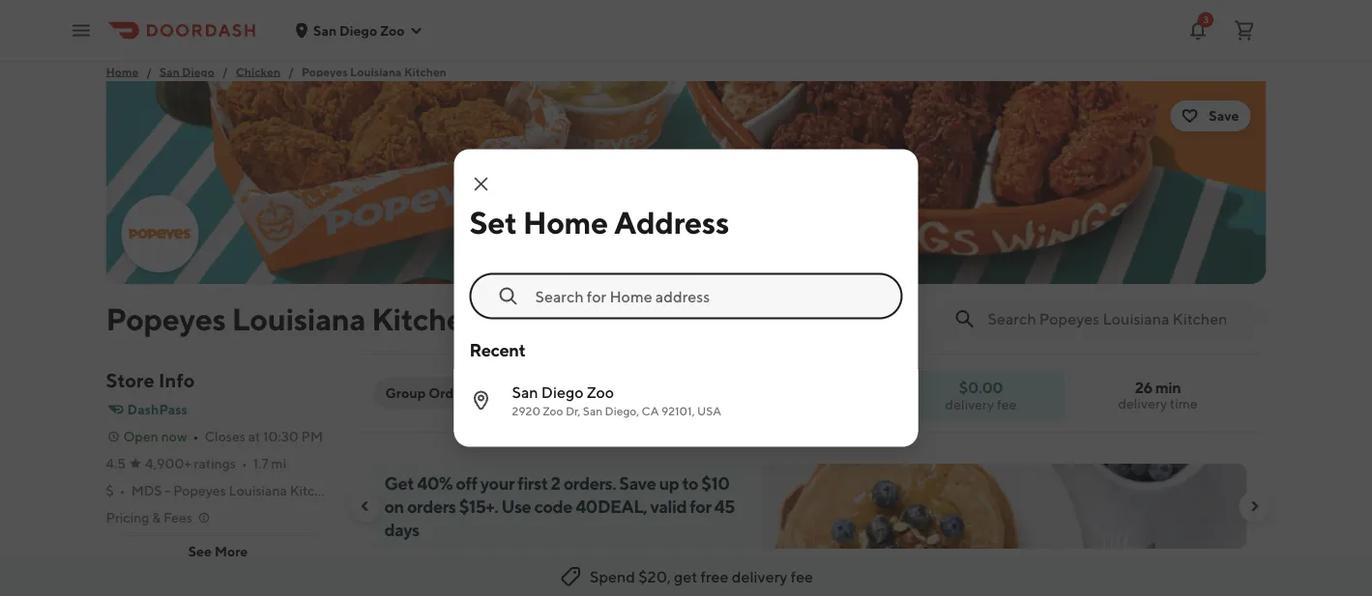 Task type: locate. For each thing, give the bounding box(es) containing it.
0 vertical spatial zoo
[[380, 22, 405, 38]]

$10
[[702, 473, 730, 494]]

save inside button
[[1209, 108, 1240, 124]]

home
[[106, 65, 139, 78], [523, 205, 608, 241]]

2 vertical spatial popeyes
[[173, 483, 226, 499]]

dr,
[[566, 405, 581, 418]]

0 vertical spatial save
[[1209, 108, 1240, 124]]

popeyes down san diego zoo 'popup button' in the top of the page
[[302, 65, 348, 78]]

see more button
[[107, 537, 329, 568]]

pricing & fees
[[106, 510, 192, 526]]

time
[[1170, 396, 1198, 412]]

group order
[[385, 385, 466, 401]]

1 vertical spatial save
[[619, 473, 656, 494]]

set
[[470, 205, 517, 241]]

see more
[[188, 544, 248, 560]]

spend
[[590, 568, 635, 587]]

zoo
[[380, 22, 405, 38], [587, 383, 614, 401], [543, 405, 563, 418]]

/ right home link
[[146, 65, 152, 78]]

mds
[[131, 483, 162, 499]]

popeyes
[[302, 65, 348, 78], [106, 301, 226, 337], [173, 483, 226, 499]]

2 horizontal spatial /
[[288, 65, 294, 78]]

popeyes down 4,900+ ratings •
[[173, 483, 226, 499]]

•
[[193, 429, 199, 445], [242, 456, 247, 472], [120, 483, 125, 499]]

/ right "chicken"
[[288, 65, 294, 78]]

0 horizontal spatial home
[[106, 65, 139, 78]]

kitchen down san diego zoo
[[404, 65, 447, 78]]

0 vertical spatial popeyes
[[302, 65, 348, 78]]

$0.00
[[959, 378, 1003, 397]]

popeyes louisiana kitchen
[[106, 301, 482, 337]]

fee inside $0.00 delivery fee
[[997, 397, 1017, 413]]

save down 0 items, open order cart icon
[[1209, 108, 1240, 124]]

1 horizontal spatial save
[[1209, 108, 1240, 124]]

diego up home / san diego / chicken / popeyes louisiana kitchen
[[340, 22, 377, 38]]

kitchen left previous button of carousel icon
[[290, 483, 338, 499]]

&
[[152, 510, 161, 526]]

/ left chicken link
[[222, 65, 228, 78]]

3 / from the left
[[288, 65, 294, 78]]

2 horizontal spatial zoo
[[587, 383, 614, 401]]

None radio
[[454, 370, 918, 432]]

san diego link
[[160, 62, 215, 81]]

mi
[[271, 456, 286, 472]]

$0.00 delivery fee
[[946, 378, 1017, 413]]

zoo for san diego zoo 2920 zoo dr, san diego, ca 92101, usa
[[587, 383, 614, 401]]

1 horizontal spatial diego
[[340, 22, 377, 38]]

notification bell image
[[1187, 19, 1210, 42]]

26 min delivery time
[[1119, 379, 1198, 412]]

code
[[534, 496, 573, 517]]

0 horizontal spatial /
[[146, 65, 152, 78]]

order
[[429, 385, 466, 401]]

info
[[159, 369, 195, 392]]

1 vertical spatial fee
[[791, 568, 814, 587]]

louisiana
[[350, 65, 402, 78], [232, 301, 366, 337], [229, 483, 287, 499]]

set home address
[[470, 205, 729, 241]]

san right home link
[[160, 65, 180, 78]]

diego inside the "san diego zoo 2920 zoo dr, san diego, ca 92101, usa"
[[541, 383, 584, 401]]

0 vertical spatial diego
[[340, 22, 377, 38]]

2 horizontal spatial delivery
[[1119, 396, 1167, 412]]

1 vertical spatial home
[[523, 205, 608, 241]]

diego for san diego zoo
[[340, 22, 377, 38]]

2 horizontal spatial diego
[[541, 383, 584, 401]]

1.7
[[253, 456, 269, 472]]

2 vertical spatial kitchen
[[290, 483, 338, 499]]

1 horizontal spatial fee
[[997, 397, 1017, 413]]

group
[[385, 385, 426, 401]]

-
[[165, 483, 171, 499]]

more
[[215, 544, 248, 560]]

orders.
[[564, 473, 616, 494]]

40%
[[417, 473, 453, 494]]

diego
[[340, 22, 377, 38], [182, 65, 215, 78], [541, 383, 584, 401]]

get 40% off your first 2 orders. save up to $10 on orders $15+.  use code 40deal, valid for 45 days
[[384, 473, 735, 540]]

address
[[614, 205, 729, 241]]

0 horizontal spatial delivery
[[732, 568, 788, 587]]

popeyes louisiana kitchen image
[[106, 81, 1267, 284], [123, 197, 197, 271]]

0 horizontal spatial save
[[619, 473, 656, 494]]

1 vertical spatial kitchen
[[372, 301, 482, 337]]

1 vertical spatial zoo
[[587, 383, 614, 401]]

kitchen up group order
[[372, 301, 482, 337]]

previous button of carousel image
[[357, 499, 373, 515]]

26
[[1135, 379, 1153, 397]]

2 vertical spatial diego
[[541, 383, 584, 401]]

home left san diego link
[[106, 65, 139, 78]]

san diego zoo button
[[294, 22, 424, 38]]

1 horizontal spatial •
[[193, 429, 199, 445]]

diego up dr,
[[541, 383, 584, 401]]

• left 1.7
[[242, 456, 247, 472]]

close set home address image
[[470, 173, 493, 196]]

san up home / san diego / chicken / popeyes louisiana kitchen
[[313, 22, 337, 38]]

popeyes up info
[[106, 301, 226, 337]]

now
[[161, 429, 187, 445]]

1 horizontal spatial delivery
[[946, 397, 994, 413]]

1 horizontal spatial zoo
[[543, 405, 563, 418]]

• right $
[[120, 483, 125, 499]]

home right set
[[523, 205, 608, 241]]

open now
[[123, 429, 187, 445]]

off
[[456, 473, 477, 494]]

0 horizontal spatial •
[[120, 483, 125, 499]]

save
[[1209, 108, 1240, 124], [619, 473, 656, 494]]

1 horizontal spatial /
[[222, 65, 228, 78]]

0 horizontal spatial fee
[[791, 568, 814, 587]]

pm
[[301, 429, 323, 445]]

10:30
[[263, 429, 299, 445]]

$ • mds - popeyes louisiana kitchen
[[106, 483, 338, 499]]

1 vertical spatial popeyes
[[106, 301, 226, 337]]

• right now
[[193, 429, 199, 445]]

san right dr,
[[583, 405, 603, 418]]

/
[[146, 65, 152, 78], [222, 65, 228, 78], [288, 65, 294, 78]]

diego,
[[605, 405, 640, 418]]

0 vertical spatial •
[[193, 429, 199, 445]]

2 horizontal spatial •
[[242, 456, 247, 472]]

save left the up
[[619, 473, 656, 494]]

next button of carousel image
[[1247, 499, 1263, 515]]

$
[[106, 483, 114, 499]]

4,900+
[[145, 456, 191, 472]]

group order button
[[374, 378, 478, 409]]

40deal,
[[576, 496, 647, 517]]

kitchen
[[404, 65, 447, 78], [372, 301, 482, 337], [290, 483, 338, 499]]

store info
[[106, 369, 195, 392]]

delivery inside 26 min delivery time
[[1119, 396, 1167, 412]]

save inside "get 40% off your first 2 orders. save up to $10 on orders $15+.  use code 40deal, valid for 45 days"
[[619, 473, 656, 494]]

recent
[[470, 340, 525, 361]]

for
[[690, 496, 711, 517]]

1 vertical spatial diego
[[182, 65, 215, 78]]

home link
[[106, 62, 139, 81]]

san diego zoo
[[313, 22, 405, 38]]

days
[[384, 519, 420, 540]]

your
[[480, 473, 515, 494]]

get
[[384, 473, 414, 494]]

0 vertical spatial home
[[106, 65, 139, 78]]

ca
[[642, 405, 659, 418]]

0 vertical spatial fee
[[997, 397, 1017, 413]]

san
[[313, 22, 337, 38], [160, 65, 180, 78], [512, 383, 538, 401], [583, 405, 603, 418]]

diego left chicken link
[[182, 65, 215, 78]]

0 horizontal spatial zoo
[[380, 22, 405, 38]]

delivery
[[1119, 396, 1167, 412], [946, 397, 994, 413], [732, 568, 788, 587]]

0 horizontal spatial diego
[[182, 65, 215, 78]]

fee
[[997, 397, 1017, 413], [791, 568, 814, 587]]



Task type: vqa. For each thing, say whether or not it's contained in the screenshot.
Diego related to San Diego Zoo
yes



Task type: describe. For each thing, give the bounding box(es) containing it.
diego for san diego zoo 2920 zoo dr, san diego, ca 92101, usa
[[541, 383, 584, 401]]

0 items, open order cart image
[[1233, 19, 1256, 42]]

pricing & fees button
[[106, 509, 212, 528]]

to
[[682, 473, 698, 494]]

delivery inside $0.00 delivery fee
[[946, 397, 994, 413]]

closes
[[205, 429, 246, 445]]

on
[[384, 496, 404, 517]]

ratings
[[194, 456, 236, 472]]

see
[[188, 544, 212, 560]]

Item Search search field
[[988, 309, 1251, 330]]

1 vertical spatial •
[[242, 456, 247, 472]]

fees
[[163, 510, 192, 526]]

valid
[[651, 496, 687, 517]]

open menu image
[[70, 19, 93, 42]]

2920
[[512, 405, 541, 418]]

chicken link
[[236, 62, 281, 81]]

1 / from the left
[[146, 65, 152, 78]]

Search for Home address text field
[[535, 286, 884, 307]]

get
[[674, 568, 698, 587]]

at
[[248, 429, 261, 445]]

usa
[[697, 405, 722, 418]]

san diego zoo 2920 zoo dr, san diego, ca 92101, usa
[[512, 383, 722, 418]]

45
[[715, 496, 735, 517]]

2 vertical spatial zoo
[[543, 405, 563, 418]]

dashpass
[[127, 402, 188, 418]]

home / san diego / chicken / popeyes louisiana kitchen
[[106, 65, 447, 78]]

1 horizontal spatial home
[[523, 205, 608, 241]]

$15+.
[[459, 496, 498, 517]]

none radio containing san diego zoo
[[454, 370, 918, 432]]

0 vertical spatial kitchen
[[404, 65, 447, 78]]

san up 2920 at the bottom left
[[512, 383, 538, 401]]

up
[[659, 473, 679, 494]]

2 vertical spatial louisiana
[[229, 483, 287, 499]]

1.7 mi
[[253, 456, 286, 472]]

92101,
[[661, 405, 695, 418]]

pricing
[[106, 510, 149, 526]]

3
[[1203, 14, 1209, 25]]

select promotional banner element
[[768, 549, 853, 584]]

first
[[518, 473, 548, 494]]

• closes at 10:30 pm
[[193, 429, 323, 445]]

$20,
[[639, 568, 671, 587]]

4.5
[[106, 456, 126, 472]]

chicken
[[236, 65, 281, 78]]

open
[[123, 429, 159, 445]]

save button
[[1171, 101, 1251, 132]]

use
[[501, 496, 531, 517]]

store
[[106, 369, 155, 392]]

1 vertical spatial louisiana
[[232, 301, 366, 337]]

orders
[[407, 496, 456, 517]]

2 / from the left
[[222, 65, 228, 78]]

0 vertical spatial louisiana
[[350, 65, 402, 78]]

min
[[1156, 379, 1181, 397]]

spend $20, get free delivery fee
[[590, 568, 814, 587]]

free
[[701, 568, 729, 587]]

zoo for san diego zoo
[[380, 22, 405, 38]]

4,900+ ratings •
[[145, 456, 247, 472]]

2
[[551, 473, 561, 494]]

2 vertical spatial •
[[120, 483, 125, 499]]



